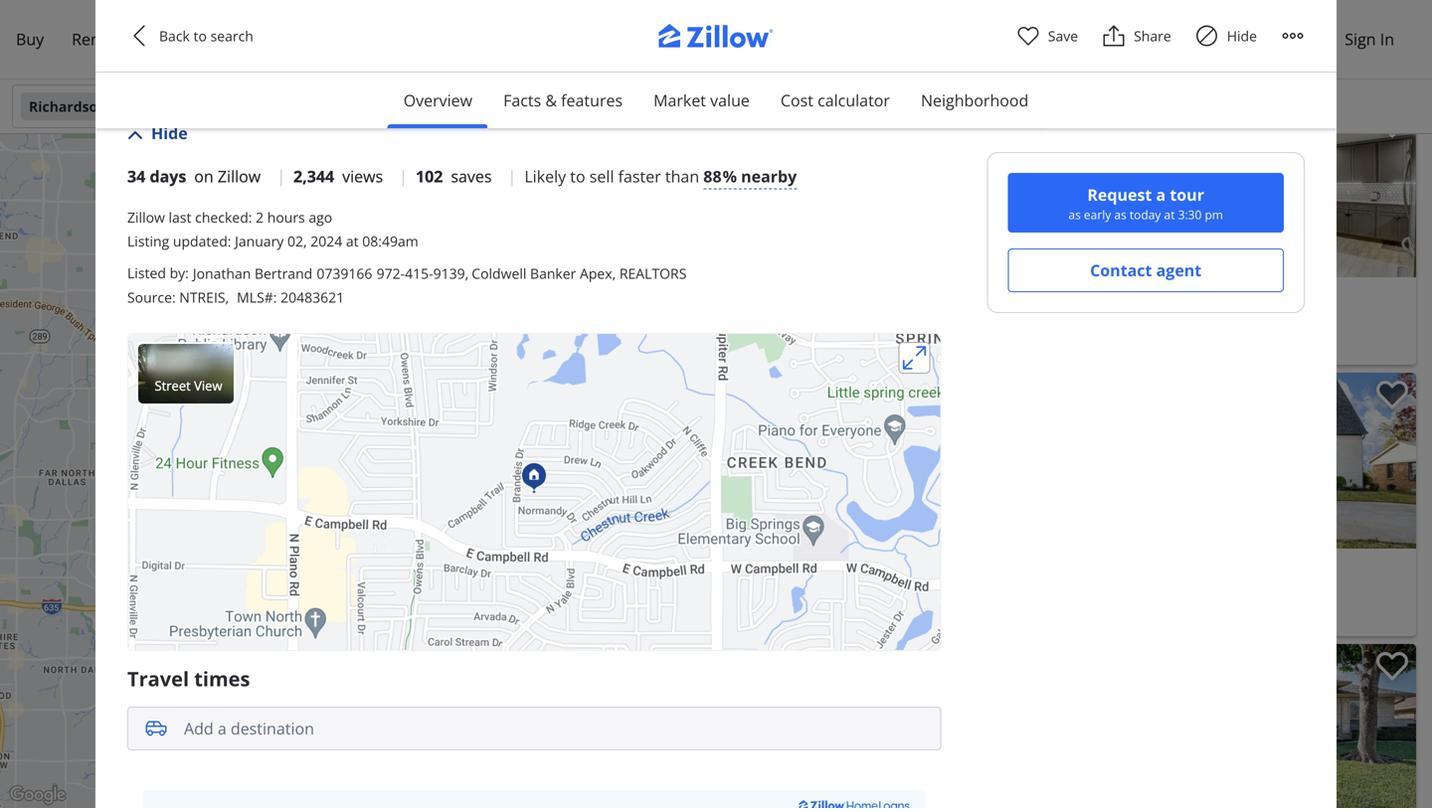 Task type: locate. For each thing, give the bounding box(es) containing it.
richardson, down 1,938 sqft
[[838, 336, 914, 355]]

chevron left image down open:
[[712, 449, 736, 473]]

0 vertical spatial zillow
[[218, 165, 261, 187]]

0 horizontal spatial 550k
[[333, 424, 359, 439]]

richardson, inside "link"
[[346, 630, 423, 649]]

550k link down $10,000
[[326, 422, 366, 440]]

-
[[871, 312, 875, 331], [1232, 312, 1237, 331], [871, 583, 875, 602], [408, 607, 412, 626]]

rent link
[[58, 16, 120, 63]]

550k down banker
[[544, 346, 569, 361]]

help link
[[1267, 16, 1329, 63]]

sqft right 2,399
[[1204, 312, 1228, 331]]

search
[[210, 26, 254, 45]]

2 horizontal spatial 3 ba
[[1122, 312, 1150, 331]]

2 up woodglen
[[761, 312, 768, 331]]

banker
[[530, 264, 576, 283]]

0 horizontal spatial $550,000
[[710, 555, 796, 583]]

chevron left image for property images, use arrow keys to navigate, image 1 of 40 group
[[1073, 178, 1097, 201]]

ba up aspen
[[309, 607, 325, 626]]

save this home image
[[1377, 109, 1409, 139], [1377, 653, 1409, 682]]

0 vertical spatial save this home image
[[1377, 109, 1409, 139]]

3 bds up 2300
[[710, 312, 746, 331]]

days
[[150, 165, 186, 187]]

3 ba inside 'map' region
[[297, 607, 325, 626]]

1 horizontal spatial 3 ba
[[761, 583, 788, 602]]

5 bds
[[247, 607, 282, 626]]

house up the 2300 woodglen dr, richardson, tx 75082 link
[[879, 312, 921, 331]]

to left sell
[[570, 165, 586, 187]]

tx for 2402 aspen st, richardson, tx 75082
[[426, 630, 442, 649]]

3 bds down contact on the right top
[[1071, 312, 1107, 331]]

1 save this home image from the top
[[1377, 109, 1409, 139]]

1 horizontal spatial as
[[1115, 206, 1127, 223]]

ba for 2,399 sqft
[[1133, 312, 1150, 331]]

- house for sale for 1806 campbell trl, richardson, tx 75082
[[871, 583, 972, 602]]

2,717
[[803, 583, 839, 602]]

509k link
[[309, 405, 348, 423]]

- house for sale
[[871, 312, 972, 331], [1232, 312, 1334, 331], [871, 583, 972, 602], [408, 607, 509, 626]]

faster
[[618, 165, 661, 187]]

75082
[[937, 336, 977, 355], [934, 607, 974, 626], [446, 630, 485, 649]]

550k for the topmost 550k link
[[544, 346, 569, 361]]

1 vertical spatial to
[[570, 165, 586, 187]]

75082 inside "link"
[[446, 630, 485, 649]]

by:
[[170, 263, 189, 282]]

neighborhood button
[[905, 73, 1045, 128]]

hide right "chevron up" icon
[[151, 122, 188, 144]]

1 vertical spatial $550,000
[[710, 555, 796, 583]]

save this home image
[[1016, 109, 1048, 139], [1377, 381, 1409, 410], [484, 404, 516, 433]]

1806 campbell trl image
[[128, 334, 940, 650]]

bds for 2,399 sqft
[[1083, 312, 1107, 331]]

0 horizontal spatial 3 bds
[[710, 312, 746, 331]]

0 horizontal spatial 2
[[256, 208, 264, 227]]

3 | from the left
[[508, 165, 517, 187]]

open:
[[718, 383, 754, 399]]

chevron down image
[[398, 98, 414, 114], [712, 98, 728, 114], [451, 162, 467, 178]]

1 horizontal spatial zillow
[[218, 165, 261, 187]]

0 horizontal spatial chevron left image
[[249, 472, 273, 496]]

manage rentals link
[[1022, 16, 1168, 63]]

ba left 2,399
[[1133, 312, 1150, 331]]

zillow
[[218, 165, 261, 187], [127, 208, 165, 227]]

zillow inside "listed status" list
[[218, 165, 261, 187]]

| for | 2,344 views
[[277, 165, 286, 187]]

home loans
[[187, 28, 281, 50]]

sale inside 'map' region
[[483, 607, 509, 626]]

1 horizontal spatial chevron left image
[[712, 178, 736, 201]]

sign in
[[1345, 28, 1395, 50]]

3 inside 'map' region
[[297, 607, 305, 626]]

cost
[[781, 90, 814, 111]]

1 vertical spatial ,
[[225, 288, 229, 307]]

chevron right image inside property images, use arrow keys to navigate, image 1 of 28 group
[[1383, 721, 1407, 745]]

on
[[194, 165, 214, 187]]

expand image
[[899, 342, 931, 374]]

440k link
[[332, 522, 371, 539]]

property images, use arrow keys to navigate, image 1 of 38 group
[[702, 373, 1056, 554]]

facts & features button
[[488, 73, 639, 128]]

save this home button inside 'map' region
[[468, 396, 524, 452]]

property images, use arrow keys to navigate, image 1 of 30 group
[[1064, 373, 1417, 554]]

property images, use arrow keys to navigate, image 1 of 40 group
[[1064, 101, 1417, 282]]

property images, use arrow keys to navigate, image 1 of 23 group
[[702, 101, 1056, 282]]

2 vertical spatial 3 ba
[[297, 607, 325, 626]]

hide down property images, use arrow keys to navigate, image 1 of 25 group
[[1227, 26, 1258, 45]]

- up the 2300 woodglen dr, richardson, tx 75082 link
[[871, 312, 875, 331]]

0739166
[[317, 264, 373, 283]]

request
[[1088, 184, 1152, 205]]

1 horizontal spatial at
[[1165, 206, 1175, 223]]

for up 2402 aspen st, richardson, tx 75082 "link"
[[461, 607, 480, 626]]

1 vertical spatial hide
[[151, 122, 188, 144]]

415-
[[405, 264, 433, 283]]

0 vertical spatial to
[[194, 26, 207, 45]]

34 days on zillow
[[127, 165, 261, 187]]

- house for sale up 2402 aspen st, richardson, tx 75082 "link"
[[408, 607, 509, 626]]

hide inside button
[[151, 122, 188, 144]]

save this home button for property images, use arrow keys to navigate, image 1 of 23 group
[[1000, 101, 1056, 157]]

|
[[277, 165, 286, 187], [399, 165, 408, 187], [508, 165, 517, 187]]

chevron left image inside property images, use arrow keys to navigate, image 1 of 38 group
[[712, 449, 736, 473]]

3 for 2,443 sqft
[[297, 607, 305, 626]]

, down the jonathan
[[225, 288, 229, 307]]

more image
[[1281, 24, 1305, 48]]

| left "2,344"
[[277, 165, 286, 187]]

3 ba left 2,399
[[1122, 312, 1150, 331]]

972-
[[377, 264, 405, 283]]

1 vertical spatial zillow
[[127, 208, 165, 227]]

1806 campbell trl, richardson, tx 75082 image
[[702, 373, 1056, 549]]

550k link
[[537, 344, 576, 362], [326, 422, 366, 440]]

chevron left image left "back"
[[127, 24, 151, 48]]

2 horizontal spatial chevron left image
[[1073, 178, 1097, 201]]

0 vertical spatial 2
[[256, 208, 264, 227]]

car image
[[144, 717, 168, 741]]

chevron left image up early
[[1073, 178, 1097, 201]]

| 2,344 views
[[277, 165, 383, 187]]

3 up campbell
[[761, 583, 768, 602]]

heart image
[[1017, 24, 1040, 48]]

1 horizontal spatial chevron down image
[[867, 98, 883, 114]]

ba inside 'map' region
[[309, 607, 325, 626]]

0 vertical spatial richardson,
[[838, 336, 914, 355]]

0 vertical spatial at
[[1165, 206, 1175, 223]]

at inside request a tour as early as today at 3:30 pm
[[1165, 206, 1175, 223]]

1 vertical spatial chevron left image
[[249, 472, 273, 496]]

house up 2402 aspen st, richardson, tx 75082 "link"
[[416, 607, 457, 626]]

455k link
[[226, 583, 266, 601]]

2 vertical spatial richardson,
[[346, 630, 423, 649]]

sell
[[134, 28, 160, 50]]

3 up aspen
[[297, 607, 305, 626]]

2 save this home image from the top
[[1377, 653, 1409, 682]]

- up 2402 aspen st, richardson, tx 75082 "link"
[[408, 607, 412, 626]]

0 vertical spatial 75082
[[937, 336, 977, 355]]

2402
[[247, 630, 279, 649]]

chevron left image right than
[[712, 178, 736, 201]]

0 horizontal spatial zillow
[[127, 208, 165, 227]]

1 3 bds from the left
[[710, 312, 746, 331]]

1 horizontal spatial hide
[[1227, 26, 1258, 45]]

for inside 'map' region
[[461, 607, 480, 626]]

1 | from the left
[[277, 165, 286, 187]]

$529,900
[[247, 578, 332, 606]]

3 ba up campbell
[[761, 583, 788, 602]]

chevron left image
[[712, 178, 736, 201], [249, 472, 273, 496]]

neighborhood
[[921, 90, 1029, 111]]

sqft for 1,938 sqft
[[843, 312, 867, 331]]

to right "back"
[[194, 26, 207, 45]]

save this home button
[[1000, 101, 1056, 157], [1361, 101, 1417, 157], [1361, 373, 1417, 429], [468, 396, 524, 452], [1361, 645, 1417, 700]]

100 n lois ln, richardson, tx 75081 image
[[702, 645, 1056, 809]]

0 horizontal spatial 3 ba
[[297, 607, 325, 626]]

2 horizontal spatial chevron down image
[[987, 98, 1003, 114]]

3 ba
[[1122, 312, 1150, 331], [761, 583, 788, 602], [297, 607, 325, 626]]

1 horizontal spatial 550k link
[[537, 344, 576, 362]]

- house for sale inside 'map' region
[[408, 607, 509, 626]]

2300
[[710, 336, 742, 355]]

cost calculator button
[[765, 73, 906, 128]]

bds right the 5
[[259, 607, 282, 626]]

1 vertical spatial 75082
[[934, 607, 974, 626]]

as down request
[[1115, 206, 1127, 223]]

0 horizontal spatial hide
[[151, 122, 188, 144]]

0 horizontal spatial 550k link
[[326, 422, 366, 440]]

0 horizontal spatial chevron down image
[[398, 98, 414, 114]]

3 ba up aspen
[[297, 607, 325, 626]]

0 horizontal spatial as
[[1069, 206, 1081, 223]]

chevron left image for property images, use arrow keys to navigate, image 1 of 23 group
[[712, 178, 736, 201]]

| for | likely to sell faster than 88 % nearby
[[508, 165, 517, 187]]

chevron left image
[[127, 24, 151, 48], [1073, 178, 1097, 201], [712, 449, 736, 473]]

2402 aspen st, richardson, tx 75082 image
[[239, 396, 524, 572], [524, 396, 808, 572]]

3 down contact on the right top
[[1122, 312, 1130, 331]]

0 horizontal spatial ,
[[225, 288, 229, 307]]

at left 3:30
[[1165, 206, 1175, 223]]

9139
[[433, 264, 465, 283]]

526 tiffany trl, richardson, tx 75081 image
[[1064, 645, 1417, 809]]

&
[[546, 90, 557, 111]]

for up 1806 campbell trl, richardson, tx 75082 link
[[924, 583, 943, 602]]

2 up january
[[256, 208, 264, 227]]

filters element
[[0, 80, 1433, 134]]

sale for 1806 campbell trl, richardson, tx 75082
[[947, 583, 972, 602]]

sale
[[947, 312, 972, 331], [1308, 312, 1334, 331], [947, 583, 972, 602], [483, 607, 509, 626]]

0 horizontal spatial |
[[277, 165, 286, 187]]

| 102 saves
[[399, 165, 492, 187]]

source:
[[127, 288, 176, 307]]

2 horizontal spatial save this home image
[[1377, 381, 1409, 410]]

2 vertical spatial chevron left image
[[712, 449, 736, 473]]

1 vertical spatial chevron left image
[[1073, 178, 1097, 201]]

- house for sale up 1806 campbell trl, richardson, tx 75082 link
[[871, 583, 972, 602]]

1 vertical spatial save this home image
[[1377, 653, 1409, 682]]

1 vertical spatial 3 ba
[[761, 583, 788, 602]]

1 horizontal spatial chevron left image
[[712, 449, 736, 473]]

contact agent button
[[1008, 249, 1284, 292]]

1 horizontal spatial |
[[399, 165, 408, 187]]

sqft up 2300 woodglen dr, richardson, tx 75082
[[843, 312, 867, 331]]

chevron up image
[[127, 127, 143, 143]]

1 vertical spatial 2
[[761, 312, 768, 331]]

Add a destination text field
[[184, 707, 941, 751]]

manage
[[1036, 28, 1095, 50]]

contact agent
[[1090, 260, 1202, 281]]

sign in link
[[1331, 16, 1409, 63]]

4
[[710, 583, 718, 602]]

1 horizontal spatial 2
[[761, 312, 768, 331]]

manage rentals
[[1036, 28, 1154, 50]]

sqft up 1806 campbell trl, richardson, tx 75082
[[843, 583, 867, 602]]

for up expand 'icon'
[[924, 312, 943, 331]]

1 horizontal spatial 3 bds
[[1071, 312, 1107, 331]]

3
[[710, 312, 718, 331], [1071, 312, 1079, 331], [1122, 312, 1130, 331], [761, 583, 768, 602], [297, 607, 305, 626]]

0 vertical spatial $550,000
[[1071, 284, 1157, 311]]

550k link down banker
[[537, 344, 576, 362]]

$550,000 up 4 bds
[[710, 555, 796, 583]]

1 horizontal spatial to
[[570, 165, 586, 187]]

2 horizontal spatial |
[[508, 165, 517, 187]]

550k for the bottommost 550k link
[[333, 424, 359, 439]]

google image
[[5, 783, 71, 809]]

chevron right image inside property images, use arrow keys to navigate, image 1 of 30 group
[[1383, 449, 1407, 473]]

chevron right image
[[1383, 449, 1407, 473], [490, 472, 514, 496], [1383, 721, 1407, 745]]

0 horizontal spatial to
[[194, 26, 207, 45]]

- for 2402 aspen st, richardson, tx 75082
[[408, 607, 412, 626]]

455k
[[233, 584, 259, 599]]

house up 1806 campbell trl, richardson, tx 75082 link
[[879, 583, 921, 602]]

2 as from the left
[[1115, 206, 1127, 223]]

2 chevron down image from the left
[[867, 98, 883, 114]]

january
[[235, 232, 284, 251]]

back to search
[[159, 26, 254, 45]]

2 | from the left
[[399, 165, 408, 187]]

richardson,
[[838, 336, 914, 355], [835, 607, 911, 626], [346, 630, 423, 649]]

3 up 2300
[[710, 312, 718, 331]]

- house for sale up expand 'icon'
[[871, 312, 972, 331]]

chevron right image for property images, use arrow keys to navigate, image 1 of 30 group
[[1383, 449, 1407, 473]]

2402 aspen st, richardson, tx 75082
[[247, 630, 485, 649]]

richardson, down 2,443 sqft
[[346, 630, 423, 649]]

share image
[[1102, 24, 1126, 48]]

0 vertical spatial chevron left image
[[127, 24, 151, 48]]

chevron left image inside property images, use arrow keys to navigate, image 1 of 23 group
[[712, 178, 736, 201]]

1 vertical spatial at
[[346, 232, 359, 251]]

listed by: jonathan bertrand 0739166 972-415-9139 , coldwell banker apex, realtors source: ntreis , mls#: 20483621
[[127, 263, 687, 307]]

sqft inside 'map' region
[[379, 607, 404, 626]]

property images, use arrow keys to navigate, image 1 of 36 group
[[702, 645, 1056, 809]]

hide
[[1227, 26, 1258, 45], [151, 122, 188, 144]]

richardson, down 2,717 sqft
[[835, 607, 911, 626]]

- house for sale right the 2,399 sqft
[[1232, 312, 1334, 331]]

zillow up 'listing'
[[127, 208, 165, 227]]

bds inside 'map' region
[[259, 607, 282, 626]]

1 vertical spatial richardson,
[[835, 607, 911, 626]]

0 horizontal spatial chevron down image
[[525, 98, 541, 114]]

575k
[[208, 473, 234, 488]]

zillow right on
[[218, 165, 261, 187]]

at right 2024
[[346, 232, 359, 251]]

chevron right image
[[1383, 178, 1407, 201]]

2,399
[[1164, 312, 1200, 331]]

ba up campbell
[[772, 583, 788, 602]]

facts
[[503, 90, 541, 111]]

405 grace dr, richardson, tx 75081 image
[[1064, 101, 1417, 278]]

0 vertical spatial 550k
[[544, 346, 569, 361]]

400k link
[[235, 516, 274, 534]]

save
[[1048, 26, 1079, 45]]

08:49am
[[362, 232, 419, 251]]

chevron down image
[[525, 98, 541, 114], [867, 98, 883, 114], [987, 98, 1003, 114]]

1 horizontal spatial 550k
[[544, 346, 569, 361]]

close image
[[639, 163, 653, 177]]

bertrand
[[255, 264, 313, 283]]

mls#:
[[237, 288, 277, 307]]

0 horizontal spatial chevron left image
[[127, 24, 151, 48]]

2,443
[[340, 607, 376, 626]]

house
[[879, 312, 921, 331], [1240, 312, 1282, 331], [879, 583, 921, 602], [416, 607, 457, 626]]

0 horizontal spatial save this home image
[[484, 404, 516, 433]]

3 down "contact agent" button
[[1071, 312, 1079, 331]]

0 vertical spatial chevron left image
[[712, 178, 736, 201]]

market value
[[654, 90, 750, 111]]

$550,000 down contact on the right top
[[1071, 284, 1157, 311]]

house inside 'map' region
[[416, 607, 457, 626]]

1 horizontal spatial $550,000
[[1071, 284, 1157, 311]]

ba
[[772, 312, 788, 331], [1133, 312, 1150, 331], [772, 583, 788, 602], [309, 607, 325, 626]]

0 vertical spatial 3 ba
[[1122, 312, 1150, 331]]

1-
[[782, 383, 793, 399]]

as left early
[[1069, 206, 1081, 223]]

- house for sale for 2402 aspen st, richardson, tx 75082
[[408, 607, 509, 626]]

$550,000 for 4 bds
[[710, 555, 796, 583]]

bds down contact on the right top
[[1083, 312, 1107, 331]]

main navigation
[[0, 0, 1433, 80]]

property images, use arrow keys to navigate, image 1 of 27 group
[[0, 396, 808, 575]]

0 horizontal spatial at
[[346, 232, 359, 251]]

2 vertical spatial 75082
[[446, 630, 485, 649]]

| left likely
[[508, 165, 517, 187]]

bds right 4 in the bottom of the page
[[722, 583, 746, 602]]

1 horizontal spatial ,
[[465, 264, 469, 283]]

0 vertical spatial hide
[[1227, 26, 1258, 45]]

for for 2402 aspen st, richardson, tx 75082
[[461, 607, 480, 626]]

1 vertical spatial 550k
[[333, 424, 359, 439]]

1 horizontal spatial save this home image
[[1016, 109, 1048, 139]]

4pm
[[793, 383, 819, 399]]

$550,000
[[1071, 284, 1157, 311], [710, 555, 796, 583]]

1,938
[[803, 312, 839, 331]]

, left coldwell
[[465, 264, 469, 283]]

2 2402 aspen st, richardson, tx 75082 image from the left
[[524, 396, 808, 572]]

| left 102
[[399, 165, 408, 187]]

550k down $10,000
[[333, 424, 359, 439]]

richardson tx
[[29, 97, 128, 116]]

views
[[342, 165, 383, 187]]

hide for "chevron up" icon
[[151, 122, 188, 144]]

sqft up 2402 aspen st, richardson, tx 75082 "link"
[[379, 607, 404, 626]]

- up 1806 campbell trl, richardson, tx 75082 link
[[871, 583, 875, 602]]

sqft for 2,443 sqft
[[379, 607, 404, 626]]

chevron left image right 575k
[[249, 472, 273, 496]]

- inside 'map' region
[[408, 607, 412, 626]]

tx inside "link"
[[426, 630, 442, 649]]



Task type: describe. For each thing, give the bounding box(es) containing it.
to inside "listed status" list
[[570, 165, 586, 187]]

save this home button for property images, use arrow keys to navigate, image 1 of 40 group
[[1361, 101, 1417, 157]]

- house for sale for 2300 woodglen dr, richardson, tx 75082
[[871, 312, 972, 331]]

$10,000
[[313, 406, 358, 422]]

listed status list
[[127, 164, 941, 189]]

440k
[[339, 523, 364, 538]]

last
[[169, 208, 192, 227]]

zillow last checked:  2 hours ago listing updated: january 02, 2024 at 08:49am
[[127, 208, 419, 251]]

save button
[[1017, 24, 1079, 48]]

chevron left image for property images, use arrow keys to navigate, image 1 of 27 group
[[249, 472, 273, 496]]

- right the 2,399 sqft
[[1232, 312, 1237, 331]]

20483621
[[281, 288, 344, 307]]

tx inside filters element
[[110, 97, 128, 116]]

sale for 2402 aspen st, richardson, tx 75082
[[483, 607, 509, 626]]

2,344
[[293, 165, 334, 187]]

88 %
[[704, 165, 737, 187]]

save this home image for 2402 aspen st, richardson, tx 75082
[[484, 404, 516, 433]]

4 bds
[[710, 583, 746, 602]]

remove boundary
[[503, 161, 631, 180]]

advertise
[[1182, 28, 1251, 50]]

1806 campbell trl, richardson, tx 75082
[[710, 607, 974, 626]]

this property on the map image
[[522, 463, 546, 493]]

1 chevron down image from the left
[[525, 98, 541, 114]]

view
[[194, 377, 222, 395]]

hours
[[267, 208, 305, 227]]

1 2402 aspen st, richardson, tx 75082 image from the left
[[239, 396, 524, 572]]

street view
[[155, 377, 222, 395]]

- for 2300 woodglen dr, richardson, tx 75082
[[871, 312, 875, 331]]

2300 woodglen dr, richardson, tx 75082 link
[[710, 333, 1048, 357]]

sign
[[1345, 28, 1376, 50]]

3 for 2,717 sqft
[[761, 583, 768, 602]]

overview
[[404, 90, 473, 111]]

listing
[[127, 232, 169, 251]]

9)
[[392, 406, 403, 422]]

open: sat. 1-4pm
[[718, 383, 819, 399]]

market
[[654, 90, 706, 111]]

likely
[[525, 165, 566, 187]]

trl,
[[811, 607, 831, 626]]

| likely to sell faster than 88 % nearby
[[508, 165, 797, 187]]

0 vertical spatial ,
[[465, 264, 469, 283]]

request a tour as early as today at 3:30 pm
[[1069, 184, 1224, 223]]

boundary
[[563, 161, 631, 180]]

for for 1806 campbell trl, richardson, tx 75082
[[924, 583, 943, 602]]

2300 woodglen dr, richardson, tx 75082 image
[[702, 101, 1056, 278]]

hide for hide icon
[[1227, 26, 1258, 45]]

rentals
[[1099, 28, 1154, 50]]

bds for 2,717 sqft
[[722, 583, 746, 602]]

3 ba for 2,443
[[297, 607, 325, 626]]

sqft for 2,399 sqft
[[1204, 312, 1228, 331]]

bds up 2300
[[722, 312, 746, 331]]

aspen
[[282, 630, 323, 649]]

chevron right image for property images, use arrow keys to navigate, image 1 of 28 group
[[1383, 721, 1407, 745]]

map region
[[0, 126, 885, 809]]

at inside zillow last checked:  2 hours ago listing updated: january 02, 2024 at 08:49am
[[346, 232, 359, 251]]

tx for 2300 woodglen dr, richardson, tx 75082
[[918, 336, 934, 355]]

rent
[[72, 28, 106, 50]]

features
[[561, 90, 623, 111]]

zillow logo image
[[637, 24, 796, 59]]

save this home image for 2300 woodglen dr, richardson, tx 75082
[[1016, 109, 1048, 139]]

in
[[1381, 28, 1395, 50]]

travel
[[127, 665, 189, 693]]

- for 1806 campbell trl, richardson, tx 75082
[[871, 583, 875, 602]]

2,399 sqft
[[1164, 312, 1228, 331]]

campbell
[[746, 607, 807, 626]]

1,938 sqft
[[803, 312, 867, 331]]

property images, use arrow keys to navigate, image 1 of 25 group
[[1064, 0, 1417, 6]]

facts & features
[[503, 90, 623, 111]]

st,
[[326, 630, 343, 649]]

home loans link
[[173, 16, 295, 63]]

market value button
[[638, 73, 766, 128]]

cut:
[[288, 406, 310, 422]]

house for 1806 campbell trl, richardson, tx 75082
[[879, 583, 921, 602]]

1806 campbell trl, richardson, tx 75082 link
[[710, 605, 1048, 629]]

75082 for $550,000
[[934, 607, 974, 626]]

buy link
[[2, 16, 58, 63]]

575k link
[[201, 471, 241, 489]]

pm
[[1205, 206, 1224, 223]]

bds for 2,443 sqft
[[259, 607, 282, 626]]

advertise link
[[1168, 16, 1265, 63]]

1 vertical spatial 550k link
[[326, 422, 366, 440]]

02,
[[287, 232, 307, 251]]

save this home image inside button
[[1377, 109, 1409, 139]]

0 vertical spatial 550k link
[[537, 344, 576, 362]]

richardson, for $529,900
[[346, 630, 423, 649]]

save this home button for property images, use arrow keys to navigate, image 1 of 30 group
[[1361, 373, 1417, 429]]

help
[[1281, 28, 1315, 50]]

2 horizontal spatial chevron down image
[[712, 98, 728, 114]]

price cut: $10,000 (nov 9)
[[255, 406, 403, 422]]

house for 2402 aspen st, richardson, tx 75082
[[416, 607, 457, 626]]

sale for 2300 woodglen dr, richardson, tx 75082
[[947, 312, 972, 331]]

2 ba
[[761, 312, 788, 331]]

house right the 2,399 sqft
[[1240, 312, 1282, 331]]

sell
[[590, 165, 614, 187]]

updated:
[[173, 232, 231, 251]]

checked:
[[195, 208, 252, 227]]

315k
[[229, 369, 255, 384]]

richardson, for $550,000
[[835, 607, 911, 626]]

loans
[[237, 28, 281, 50]]

overview button
[[388, 73, 489, 128]]

apex,
[[580, 264, 616, 283]]

ba up woodglen
[[772, 312, 788, 331]]

zillow inside zillow last checked:  2 hours ago listing updated: january 02, 2024 at 08:49am
[[127, 208, 165, 227]]

contact
[[1090, 260, 1153, 281]]

house for 2300 woodglen dr, richardson, tx 75082
[[879, 312, 921, 331]]

for right the 2,399 sqft
[[1285, 312, 1304, 331]]

remove
[[503, 161, 559, 180]]

2402 aspen st, richardson, tx 75082 link
[[247, 628, 516, 652]]

skip link list tab list
[[388, 73, 1045, 129]]

property images, use arrow keys to navigate, image 1 of 28 group
[[1064, 645, 1417, 809]]

dr,
[[815, 336, 834, 355]]

realtors
[[620, 264, 687, 283]]

3 chevron down image from the left
[[987, 98, 1003, 114]]

| for | 102 saves
[[399, 165, 408, 187]]

ago
[[309, 208, 332, 227]]

sat.
[[757, 383, 779, 399]]

1 horizontal spatial chevron down image
[[451, 162, 467, 178]]

sqft for 2,717 sqft
[[843, 583, 867, 602]]

75082 for $529,900
[[446, 630, 485, 649]]

listed
[[127, 263, 166, 282]]

hide image
[[1196, 24, 1219, 48]]

than
[[665, 165, 700, 187]]

street view button
[[138, 344, 234, 404]]

3 ba for 2,717
[[761, 583, 788, 602]]

ba for 2,717 sqft
[[772, 583, 788, 602]]

3 for 2,399 sqft
[[1122, 312, 1130, 331]]

2 3 bds from the left
[[1071, 312, 1107, 331]]

2300 woodglen dr, richardson, tx 75082
[[710, 336, 977, 355]]

hide button
[[127, 121, 188, 145]]

2024
[[311, 232, 342, 251]]

102
[[416, 165, 443, 187]]

$550,000 for 3 bds
[[1071, 284, 1157, 311]]

1 as from the left
[[1069, 206, 1081, 223]]

back
[[159, 26, 190, 45]]

chevron left image for property images, use arrow keys to navigate, image 1 of 38 group
[[712, 449, 736, 473]]

travel times
[[127, 665, 250, 693]]

2 inside zillow last checked:  2 hours ago listing updated: january 02, 2024 at 08:49am
[[256, 208, 264, 227]]

tx for 1806 campbell trl, richardson, tx 75082
[[915, 607, 931, 626]]

for for 2300 woodglen dr, richardson, tx 75082
[[924, 312, 943, 331]]

437 hanbee st, richardson, tx 75080 image
[[1064, 373, 1417, 549]]

530k
[[368, 378, 394, 393]]

3 ba for 2,399
[[1122, 312, 1150, 331]]

chevron right image inside property images, use arrow keys to navigate, image 1 of 27 group
[[490, 472, 514, 496]]

ba for 2,443 sqft
[[309, 607, 325, 626]]



Task type: vqa. For each thing, say whether or not it's contained in the screenshot.


